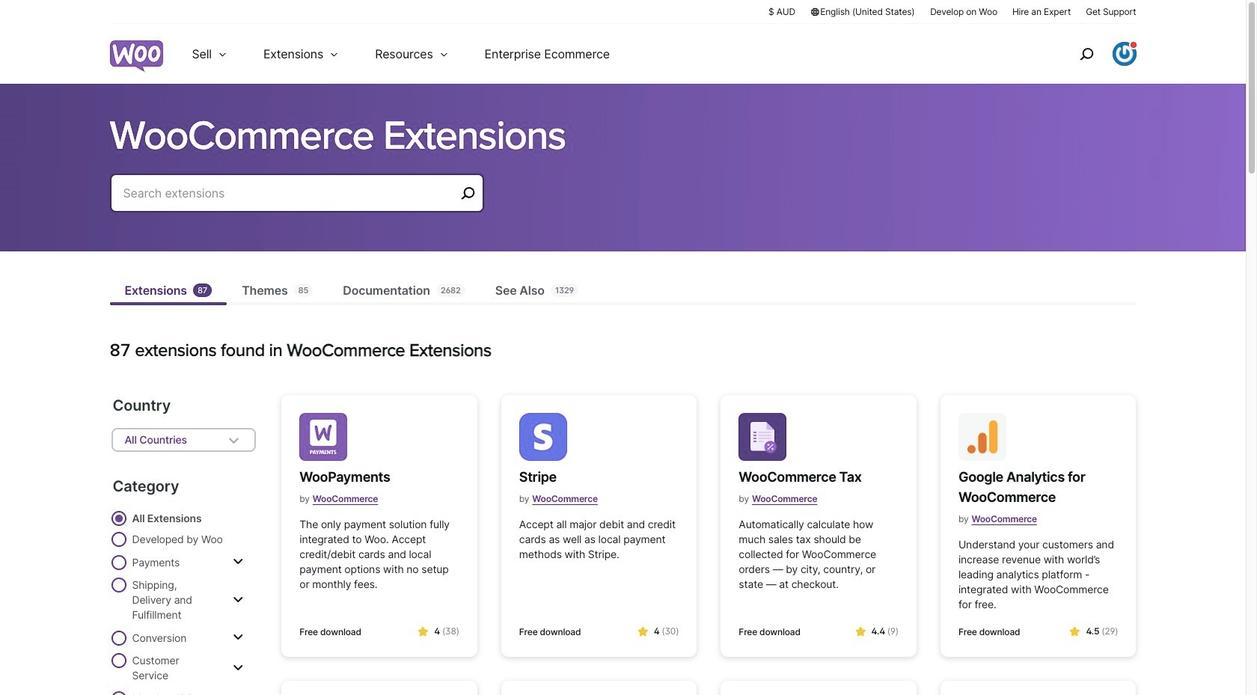 Task type: locate. For each thing, give the bounding box(es) containing it.
1 vertical spatial show subcategories image
[[233, 594, 243, 606]]

show subcategories image
[[233, 632, 243, 644], [233, 662, 243, 674]]

1 show subcategories image from the top
[[233, 632, 243, 644]]

search image
[[1074, 42, 1098, 66]]

None search field
[[110, 174, 484, 231]]

0 vertical spatial show subcategories image
[[233, 556, 243, 568]]

0 vertical spatial show subcategories image
[[233, 632, 243, 644]]

1 vertical spatial show subcategories image
[[233, 662, 243, 674]]

show subcategories image
[[233, 556, 243, 568], [233, 594, 243, 606]]

open account menu image
[[1113, 42, 1136, 66]]

1 show subcategories image from the top
[[233, 556, 243, 568]]



Task type: vqa. For each thing, say whether or not it's contained in the screenshot.
external link image
no



Task type: describe. For each thing, give the bounding box(es) containing it.
2 show subcategories image from the top
[[233, 662, 243, 674]]

Search extensions search field
[[123, 183, 455, 204]]

service navigation menu element
[[1047, 30, 1136, 78]]

2 show subcategories image from the top
[[233, 594, 243, 606]]



